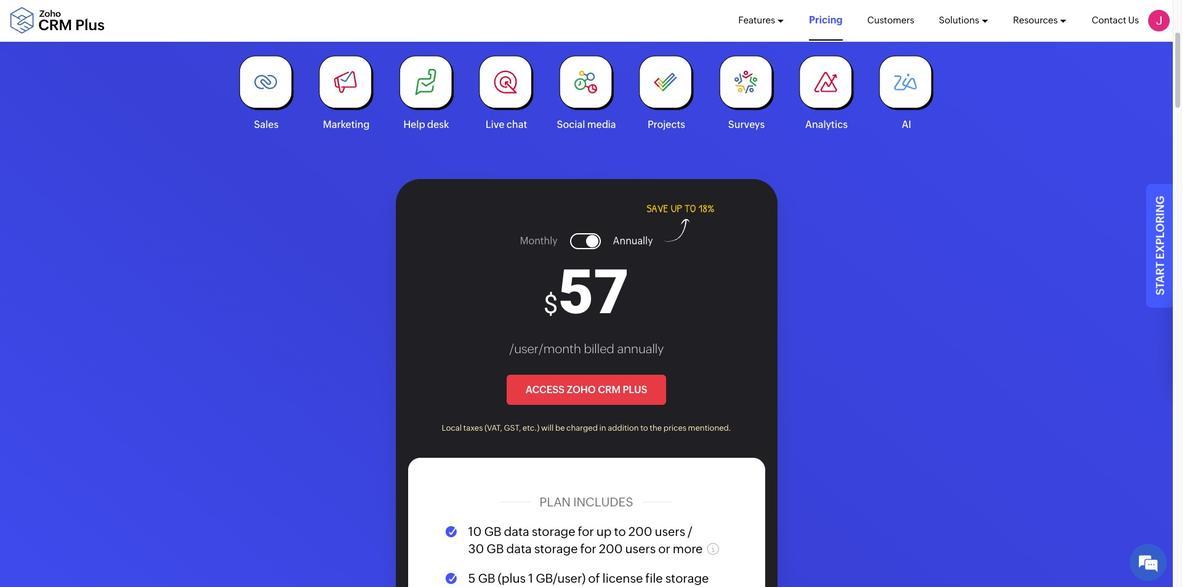 Task type: vqa. For each thing, say whether or not it's contained in the screenshot.
top Segment
no



Task type: locate. For each thing, give the bounding box(es) containing it.
200
[[629, 525, 652, 539], [599, 542, 623, 556]]

users up the or
[[655, 525, 686, 539]]

start exploring
[[1154, 196, 1167, 296]]

for left up
[[578, 525, 594, 539]]

storage down plan
[[532, 525, 576, 539]]

1 vertical spatial 200
[[599, 542, 623, 556]]

18%
[[699, 203, 715, 216]]

gb right "5"
[[478, 572, 495, 586]]

1 horizontal spatial to
[[641, 424, 648, 433]]

(plus
[[498, 572, 526, 586]]

of
[[588, 572, 600, 586]]

to left the
[[641, 424, 648, 433]]

gb
[[484, 525, 502, 539], [478, 572, 495, 586]]

for
[[578, 525, 594, 539], [580, 542, 597, 556]]

gb inside 5 gb (plus 1 gb/user) of license file storage
[[478, 572, 495, 586]]

storage up "gb/user)"
[[534, 542, 578, 556]]

features link
[[739, 1, 785, 40]]

0 vertical spatial users
[[655, 525, 686, 539]]

storage
[[532, 525, 576, 539], [534, 542, 578, 556], [666, 572, 709, 586]]

for up of
[[580, 542, 597, 556]]

in
[[600, 424, 606, 433]]

gb inside the 10 gb data storage for up to 200 users / 30 gb data storage for 200 users or more
[[484, 525, 502, 539]]

1 vertical spatial gb
[[478, 572, 495, 586]]

$
[[544, 290, 558, 320]]

gb right the '10'
[[484, 525, 502, 539]]

2 vertical spatial to
[[614, 525, 626, 539]]

1 vertical spatial users
[[625, 542, 656, 556]]

annually
[[613, 235, 653, 247]]

help
[[404, 119, 425, 130]]

200 right up
[[629, 525, 652, 539]]

to right the up
[[685, 203, 696, 216]]

0 horizontal spatial 200
[[599, 542, 623, 556]]

0 vertical spatial gb
[[484, 525, 502, 539]]

solutions
[[939, 15, 980, 25]]

analytics
[[806, 119, 848, 130]]

be
[[555, 424, 565, 433]]

surveys
[[728, 119, 765, 130]]

data
[[504, 525, 530, 539], [507, 542, 532, 556]]

0 vertical spatial 200
[[629, 525, 652, 539]]

desk
[[427, 119, 449, 130]]

features
[[739, 15, 775, 25]]

gst,
[[504, 424, 521, 433]]

to right up
[[614, 525, 626, 539]]

1 vertical spatial to
[[641, 424, 648, 433]]

charged
[[567, 424, 598, 433]]

0 vertical spatial data
[[504, 525, 530, 539]]

the
[[650, 424, 662, 433]]

$ 57
[[544, 256, 630, 328]]

mentioned.
[[688, 424, 731, 433]]

local taxes (vat, gst, etc.) will be charged in addition to the prices mentioned.
[[442, 424, 731, 433]]

storage down more
[[666, 572, 709, 586]]

200 down up
[[599, 542, 623, 556]]

/user/month
[[509, 342, 581, 356]]

resources
[[1013, 15, 1058, 25]]

data up the (plus
[[507, 542, 532, 556]]

to
[[685, 203, 696, 216], [641, 424, 648, 433], [614, 525, 626, 539]]

exploring
[[1154, 196, 1167, 259]]

sales
[[254, 119, 279, 130]]

or
[[658, 542, 671, 556]]

data right the '10'
[[504, 525, 530, 539]]

users
[[655, 525, 686, 539], [625, 542, 656, 556]]

0 horizontal spatial to
[[614, 525, 626, 539]]

(vat,
[[485, 424, 502, 433]]

instant product access
[[654, 14, 774, 27]]

save
[[647, 203, 668, 216]]

up
[[671, 203, 682, 216]]

pricing link
[[809, 0, 843, 41]]

access zoho crm plus
[[526, 384, 647, 396]]

save up to 18%
[[647, 203, 715, 216]]

1 vertical spatial for
[[580, 542, 597, 556]]

users left the or
[[625, 542, 656, 556]]

taxes
[[463, 424, 483, 433]]

2 vertical spatial storage
[[666, 572, 709, 586]]

2 horizontal spatial to
[[685, 203, 696, 216]]

start
[[1154, 262, 1167, 296]]

addition
[[608, 424, 639, 433]]



Task type: describe. For each thing, give the bounding box(es) containing it.
projects
[[648, 119, 686, 130]]

social media
[[557, 119, 616, 130]]

ai
[[902, 119, 912, 130]]

prices
[[664, 424, 687, 433]]

zoho
[[567, 384, 596, 396]]

license
[[603, 572, 643, 586]]

resources link
[[1013, 1, 1067, 40]]

contact
[[1092, 15, 1127, 25]]

1 horizontal spatial 200
[[629, 525, 652, 539]]

social
[[557, 119, 585, 130]]

marketing
[[323, 119, 370, 130]]

access
[[526, 384, 565, 396]]

1 vertical spatial data
[[507, 542, 532, 556]]

help desk
[[404, 119, 449, 130]]

plan
[[540, 495, 571, 509]]

1 vertical spatial storage
[[534, 542, 578, 556]]

more
[[673, 542, 703, 556]]

customers link
[[868, 1, 915, 40]]

customers
[[868, 15, 915, 25]]

0 vertical spatial for
[[578, 525, 594, 539]]

includes
[[573, 495, 634, 509]]

live
[[486, 119, 505, 130]]

pricing
[[809, 14, 843, 26]]

plus
[[623, 384, 647, 396]]

to inside the 10 gb data storage for up to 200 users / 30 gb data storage for 200 users or more
[[614, 525, 626, 539]]

contact us
[[1092, 15, 1139, 25]]

will
[[541, 424, 554, 433]]

gb for 5
[[478, 572, 495, 586]]

0 vertical spatial storage
[[532, 525, 576, 539]]

/user/month billed annually
[[509, 342, 664, 356]]

gb for 10
[[484, 525, 502, 539]]

james peterson image
[[1149, 10, 1170, 31]]

billed
[[584, 342, 615, 356]]

5 gb (plus 1 gb/user) of license file storage
[[468, 572, 709, 588]]

contact us link
[[1092, 1, 1139, 40]]

us
[[1129, 15, 1139, 25]]

access zoho crm plus link
[[507, 375, 667, 405]]

1
[[528, 572, 533, 586]]

/
[[688, 525, 693, 539]]

crm
[[598, 384, 621, 396]]

up
[[597, 525, 612, 539]]

access
[[738, 14, 774, 27]]

media
[[587, 119, 616, 130]]

gb/user)
[[536, 572, 586, 586]]

etc.)
[[523, 424, 540, 433]]

instant
[[654, 14, 691, 27]]

zoho crmplus logo image
[[9, 7, 105, 34]]

chat
[[507, 119, 527, 130]]

monthly
[[520, 235, 558, 247]]

10 gb data storage for up to 200 users / 30 gb data storage for 200 users or more
[[468, 525, 705, 556]]

storage inside 5 gb (plus 1 gb/user) of license file storage
[[666, 572, 709, 586]]

product
[[693, 14, 736, 27]]

0 vertical spatial to
[[685, 203, 696, 216]]

local
[[442, 424, 462, 433]]

annually
[[617, 342, 664, 356]]

solutions link
[[939, 1, 989, 40]]

plan includes
[[540, 495, 634, 509]]

file
[[646, 572, 663, 586]]

live chat
[[486, 119, 527, 130]]

10
[[468, 525, 482, 539]]

57
[[558, 256, 630, 328]]

30 gb
[[468, 542, 504, 556]]

5
[[468, 572, 476, 586]]



